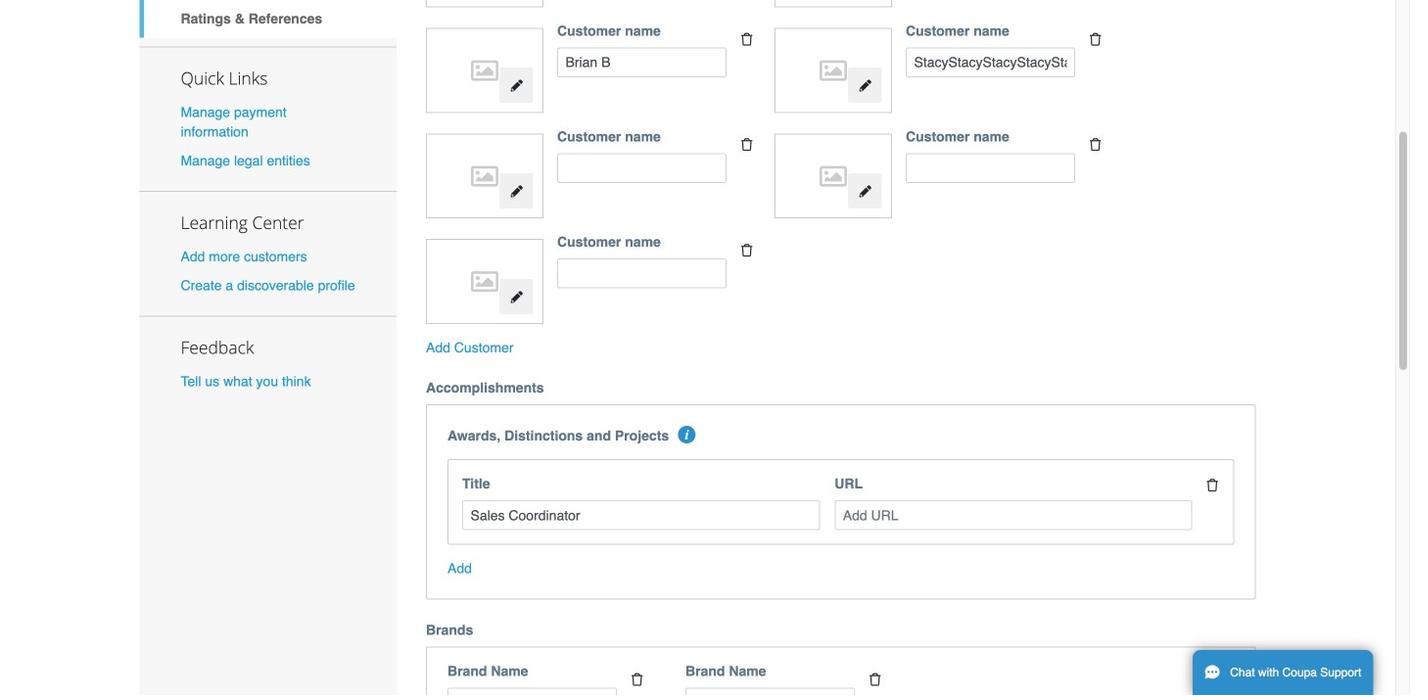 Task type: locate. For each thing, give the bounding box(es) containing it.
additional information image
[[678, 426, 696, 444]]

change image image
[[510, 79, 523, 93], [858, 79, 872, 93], [510, 185, 523, 198], [858, 185, 872, 198], [510, 290, 523, 304]]

None text field
[[557, 47, 727, 77], [906, 47, 1076, 77], [557, 153, 727, 183], [557, 259, 727, 289], [448, 688, 617, 695], [686, 688, 855, 695], [557, 47, 727, 77], [906, 47, 1076, 77], [557, 153, 727, 183], [557, 259, 727, 289], [448, 688, 617, 695], [686, 688, 855, 695]]

None text field
[[906, 153, 1076, 183]]

Add title text field
[[462, 501, 820, 531]]

logo image
[[436, 38, 534, 103], [785, 38, 882, 103], [436, 144, 534, 209], [785, 144, 882, 209], [436, 249, 534, 314]]



Task type: vqa. For each thing, say whether or not it's contained in the screenshot.
Add URL Text Box
yes



Task type: describe. For each thing, give the bounding box(es) containing it.
Add URL text field
[[835, 501, 1193, 531]]



